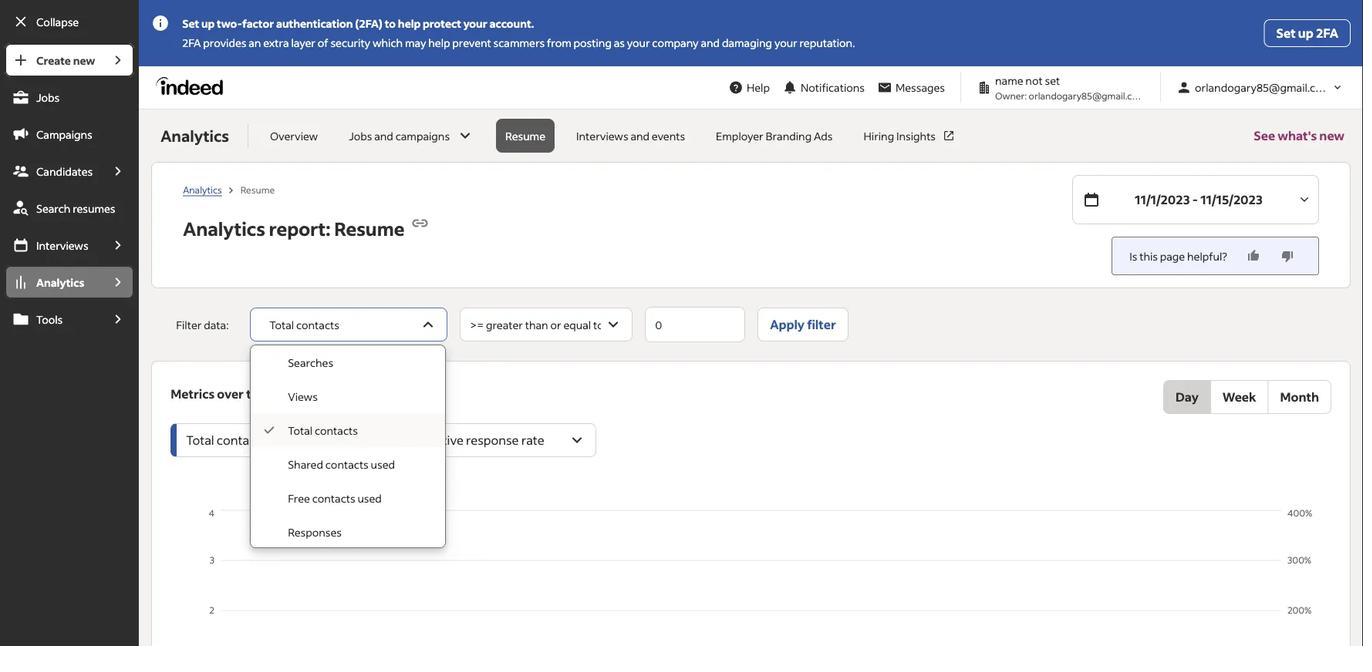 Task type: locate. For each thing, give the bounding box(es) containing it.
collapse button
[[5, 5, 134, 39]]

to up which
[[385, 17, 396, 30]]

total inside total contacts popup button
[[269, 318, 294, 332]]

interviews down search resumes link
[[36, 238, 88, 252]]

region
[[171, 507, 1332, 646]]

collapse
[[36, 15, 79, 29]]

jobs for jobs
[[36, 90, 60, 104]]

contacts right free
[[312, 492, 355, 506]]

1 vertical spatial new
[[1319, 128, 1345, 143]]

is this page helpful?
[[1129, 249, 1227, 263]]

1 horizontal spatial new
[[1319, 128, 1345, 143]]

jobs for jobs and campaigns
[[349, 129, 372, 143]]

up up 'orlandogary85@gmail.com' popup button
[[1298, 25, 1314, 41]]

report:
[[269, 217, 331, 241]]

overview link
[[261, 119, 327, 153]]

interviews link
[[5, 228, 102, 262]]

analytics inside menu bar
[[36, 275, 84, 289]]

interviews for interviews
[[36, 238, 88, 252]]

contacts down total contacts option
[[325, 458, 369, 472]]

and right company
[[701, 36, 720, 50]]

resume
[[505, 129, 545, 143], [240, 183, 275, 195], [334, 217, 405, 241]]

owner:
[[995, 89, 1027, 101]]

your up prevent
[[463, 17, 487, 30]]

total down "views"
[[288, 424, 312, 438]]

used for free contacts used
[[357, 492, 382, 506]]

up for 2fa
[[1298, 25, 1314, 41]]

0 vertical spatial resume
[[505, 129, 545, 143]]

name not set owner: orlandogary85@gmail.com
[[995, 74, 1146, 101]]

used down shared contacts used
[[357, 492, 382, 506]]

month
[[1280, 389, 1319, 405]]

>= greater than or equal to
[[470, 318, 604, 332]]

1 horizontal spatial up
[[1298, 25, 1314, 41]]

contacts up shared contacts used
[[315, 424, 358, 438]]

total up searches
[[269, 318, 294, 332]]

0 horizontal spatial and
[[374, 129, 393, 143]]

used down vs. on the bottom left of the page
[[371, 458, 395, 472]]

>= greater than or equal to button
[[460, 308, 633, 342]]

11/1/2023
[[1135, 192, 1190, 208]]

jobs inside button
[[349, 129, 372, 143]]

equal
[[563, 318, 591, 332]]

new right create
[[73, 53, 95, 67]]

and
[[701, 36, 720, 50], [374, 129, 393, 143], [631, 129, 650, 143]]

set for set up 2fa
[[1276, 25, 1296, 41]]

create new
[[36, 53, 95, 67]]

search resumes link
[[5, 191, 134, 225]]

set up 'orlandogary85@gmail.com' popup button
[[1276, 25, 1296, 41]]

1 horizontal spatial jobs
[[349, 129, 372, 143]]

your right damaging
[[774, 36, 797, 50]]

metrics
[[171, 386, 215, 402]]

analytics link
[[183, 183, 222, 196], [5, 265, 102, 299]]

0 vertical spatial interviews
[[576, 129, 628, 143]]

notifications button
[[776, 71, 871, 105]]

0 horizontal spatial jobs
[[36, 90, 60, 104]]

which
[[373, 36, 403, 50]]

1 vertical spatial total
[[288, 424, 312, 438]]

total inside total contacts option
[[288, 424, 312, 438]]

an
[[249, 36, 261, 50]]

security
[[330, 36, 370, 50]]

1 horizontal spatial and
[[631, 129, 650, 143]]

overview
[[270, 129, 318, 143]]

contacts inside option
[[315, 424, 358, 438]]

list box
[[251, 346, 445, 549]]

1 horizontal spatial set
[[1276, 25, 1296, 41]]

orlandogary85@gmail.com inside name not set owner: orlandogary85@gmail.com
[[1029, 89, 1146, 101]]

candidates link
[[5, 154, 102, 188]]

this page is not helpful image
[[1280, 248, 1295, 264]]

help
[[398, 17, 421, 30], [428, 36, 450, 50]]

interviews for interviews and events
[[576, 129, 628, 143]]

0 horizontal spatial up
[[201, 17, 215, 30]]

0 vertical spatial total
[[269, 318, 294, 332]]

menu bar
[[0, 43, 139, 646]]

1 vertical spatial resume
[[240, 183, 275, 195]]

contacts inside popup button
[[296, 318, 339, 332]]

employer
[[716, 129, 763, 143]]

jobs down create new link
[[36, 90, 60, 104]]

filter data:
[[176, 318, 229, 332]]

views
[[288, 390, 318, 404]]

jobs left campaigns
[[349, 129, 372, 143]]

help up may
[[398, 17, 421, 30]]

0 vertical spatial new
[[73, 53, 95, 67]]

interviews left "events"
[[576, 129, 628, 143]]

over
[[217, 386, 244, 402]]

set left the two-
[[182, 17, 199, 30]]

hiring insights link
[[854, 119, 965, 153]]

help down protect
[[428, 36, 450, 50]]

1 vertical spatial jobs
[[349, 129, 372, 143]]

set up two-factor authentication (2fa) to help protect your account. 2fa provides an extra layer of security which may help prevent scammers from posting as your company and damaging your reputation.
[[182, 17, 855, 50]]

layer
[[291, 36, 315, 50]]

analytics
[[161, 126, 229, 146], [183, 183, 222, 195], [183, 217, 265, 241], [36, 275, 84, 289]]

total
[[269, 318, 294, 332], [288, 424, 312, 438]]

contacts up searches
[[296, 318, 339, 332]]

searches option
[[251, 346, 445, 380]]

orlandogary85@gmail.com button
[[1170, 73, 1351, 102]]

0 horizontal spatial resume
[[240, 183, 275, 195]]

provides
[[203, 36, 246, 50]]

0 horizontal spatial orlandogary85@gmail.com
[[1029, 89, 1146, 101]]

0 vertical spatial total contacts
[[269, 318, 339, 332]]

free contacts used
[[288, 492, 382, 506]]

0 horizontal spatial to
[[385, 17, 396, 30]]

help button
[[722, 73, 776, 102]]

total contacts inside popup button
[[269, 318, 339, 332]]

your right as
[[627, 36, 650, 50]]

1 horizontal spatial help
[[428, 36, 450, 50]]

see what's new button
[[1254, 110, 1345, 162]]

campaigns
[[395, 129, 450, 143]]

and left campaigns
[[374, 129, 393, 143]]

total contacts
[[269, 318, 339, 332], [288, 424, 358, 438]]

set inside set up two-factor authentication (2fa) to help protect your account. 2fa provides an extra layer of security which may help prevent scammers from posting as your company and damaging your reputation.
[[182, 17, 199, 30]]

and left "events"
[[631, 129, 650, 143]]

contacts
[[296, 318, 339, 332], [315, 424, 358, 438], [325, 458, 369, 472], [312, 492, 355, 506]]

and for interviews and events
[[631, 129, 650, 143]]

2 horizontal spatial your
[[774, 36, 797, 50]]

total contacts option
[[251, 413, 445, 447]]

1 vertical spatial to
[[593, 318, 604, 332]]

1 vertical spatial interviews
[[36, 238, 88, 252]]

0 horizontal spatial help
[[398, 17, 421, 30]]

0 vertical spatial jobs
[[36, 90, 60, 104]]

1 horizontal spatial orlandogary85@gmail.com
[[1195, 81, 1332, 94]]

from
[[547, 36, 571, 50]]

0 horizontal spatial 2fa
[[182, 36, 201, 50]]

Resume Filter Input number field
[[646, 308, 745, 342]]

orlandogary85@gmail.com down the set
[[1029, 89, 1146, 101]]

set inside the set up 2fa link
[[1276, 25, 1296, 41]]

1 horizontal spatial your
[[627, 36, 650, 50]]

indeed home image
[[156, 77, 230, 95]]

0 horizontal spatial analytics link
[[5, 265, 102, 299]]

2 vertical spatial resume
[[334, 217, 405, 241]]

prevent
[[452, 36, 491, 50]]

total contacts up searches
[[269, 318, 339, 332]]

2fa inside set up two-factor authentication (2fa) to help protect your account. 2fa provides an extra layer of security which may help prevent scammers from posting as your company and damaging your reputation.
[[182, 36, 201, 50]]

to inside set up two-factor authentication (2fa) to help protect your account. 2fa provides an extra layer of security which may help prevent scammers from posting as your company and damaging your reputation.
[[385, 17, 396, 30]]

0 horizontal spatial new
[[73, 53, 95, 67]]

0 horizontal spatial set
[[182, 17, 199, 30]]

new
[[73, 53, 95, 67], [1319, 128, 1345, 143]]

1 horizontal spatial to
[[593, 318, 604, 332]]

0 vertical spatial used
[[371, 458, 395, 472]]

your
[[463, 17, 487, 30], [627, 36, 650, 50], [774, 36, 797, 50]]

used for shared contacts used
[[371, 458, 395, 472]]

than
[[525, 318, 548, 332]]

filter
[[176, 318, 202, 332]]

1 vertical spatial total contacts
[[288, 424, 358, 438]]

this
[[1140, 249, 1158, 263]]

help
[[747, 81, 770, 94]]

0 vertical spatial to
[[385, 17, 396, 30]]

1 horizontal spatial interviews
[[576, 129, 628, 143]]

0 vertical spatial analytics link
[[183, 183, 222, 196]]

branding
[[766, 129, 812, 143]]

time
[[246, 386, 273, 402]]

1 vertical spatial used
[[357, 492, 382, 506]]

interviews inside menu bar
[[36, 238, 88, 252]]

0 horizontal spatial interviews
[[36, 238, 88, 252]]

analytics report: resume
[[183, 217, 405, 241]]

to right the "equal"
[[593, 318, 604, 332]]

helpful?
[[1187, 249, 1227, 263]]

account.
[[489, 17, 534, 30]]

this page is helpful image
[[1246, 248, 1261, 264]]

total contacts up shared
[[288, 424, 358, 438]]

new right what's
[[1319, 128, 1345, 143]]

messages link
[[871, 73, 951, 102]]

jobs inside menu bar
[[36, 90, 60, 104]]

orlandogary85@gmail.com up see
[[1195, 81, 1332, 94]]

employer branding ads
[[716, 129, 833, 143]]

2 horizontal spatial and
[[701, 36, 720, 50]]

up inside set up two-factor authentication (2fa) to help protect your account. 2fa provides an extra layer of security which may help prevent scammers from posting as your company and damaging your reputation.
[[201, 17, 215, 30]]

up for two-
[[201, 17, 215, 30]]

up left the two-
[[201, 17, 215, 30]]

jobs
[[36, 90, 60, 104], [349, 129, 372, 143]]

scammers
[[493, 36, 545, 50]]

reputation.
[[800, 36, 855, 50]]

set
[[182, 17, 199, 30], [1276, 25, 1296, 41]]

may
[[405, 36, 426, 50]]

and inside button
[[374, 129, 393, 143]]



Task type: vqa. For each thing, say whether or not it's contained in the screenshot.
'Interviews and events' within Interviews and events link
no



Task type: describe. For each thing, give the bounding box(es) containing it.
resumes
[[73, 201, 115, 215]]

ads
[[814, 129, 833, 143]]

(2fa)
[[355, 17, 383, 30]]

name
[[995, 74, 1023, 88]]

1 horizontal spatial resume
[[334, 217, 405, 241]]

to inside dropdown button
[[593, 318, 604, 332]]

week
[[1223, 389, 1256, 405]]

searches
[[288, 356, 333, 370]]

authentication
[[276, 17, 353, 30]]

and inside set up two-factor authentication (2fa) to help protect your account. 2fa provides an extra layer of security which may help prevent scammers from posting as your company and damaging your reputation.
[[701, 36, 720, 50]]

factor
[[242, 17, 274, 30]]

metrics over time
[[171, 386, 273, 402]]

is
[[1129, 249, 1137, 263]]

two-
[[217, 17, 242, 30]]

1 vertical spatial analytics link
[[5, 265, 102, 299]]

company
[[652, 36, 699, 50]]

apply filter
[[770, 317, 836, 332]]

create new link
[[5, 43, 102, 77]]

search resumes
[[36, 201, 115, 215]]

day
[[1176, 389, 1199, 405]]

menu bar containing create new
[[0, 43, 139, 646]]

set up 2fa link
[[1264, 19, 1351, 47]]

not
[[1025, 74, 1043, 88]]

set up 2fa
[[1276, 25, 1338, 41]]

or
[[550, 318, 561, 332]]

create
[[36, 53, 71, 67]]

as
[[614, 36, 625, 50]]

tools link
[[5, 302, 102, 336]]

hiring
[[864, 129, 894, 143]]

see what's new
[[1254, 128, 1345, 143]]

jobs link
[[5, 80, 134, 114]]

1 horizontal spatial analytics link
[[183, 183, 222, 196]]

0 vertical spatial help
[[398, 17, 421, 30]]

set
[[1045, 74, 1060, 88]]

set for set up two-factor authentication (2fa) to help protect your account. 2fa provides an extra layer of security which may help prevent scammers from posting as your company and damaging your reputation.
[[182, 17, 199, 30]]

interviews and events link
[[567, 119, 694, 153]]

of
[[318, 36, 328, 50]]

1 horizontal spatial 2fa
[[1316, 25, 1338, 41]]

11/15/2023
[[1200, 192, 1263, 208]]

new inside button
[[1319, 128, 1345, 143]]

name not set owner: orlandogary85@gmail.com element
[[970, 73, 1151, 103]]

candidates
[[36, 164, 93, 178]]

data:
[[204, 318, 229, 332]]

page
[[1160, 249, 1185, 263]]

total contacts button
[[250, 308, 448, 342]]

filter
[[807, 317, 836, 332]]

vs.
[[376, 432, 391, 448]]

employer branding ads link
[[707, 119, 842, 153]]

1 vertical spatial help
[[428, 36, 450, 50]]

show shareable url image
[[411, 214, 429, 233]]

jobs and campaigns
[[349, 129, 450, 143]]

campaigns link
[[5, 117, 134, 151]]

total contacts inside option
[[288, 424, 358, 438]]

messages
[[896, 81, 945, 94]]

free
[[288, 492, 310, 506]]

and for jobs and campaigns
[[374, 129, 393, 143]]

list box containing searches
[[251, 346, 445, 549]]

protect
[[423, 17, 461, 30]]

2 horizontal spatial resume
[[505, 129, 545, 143]]

jobs and campaigns button
[[340, 119, 484, 153]]

hiring insights
[[864, 129, 936, 143]]

posting
[[574, 36, 612, 50]]

orlandogary85@gmail.com inside popup button
[[1195, 81, 1332, 94]]

0 horizontal spatial your
[[463, 17, 487, 30]]

-
[[1192, 192, 1198, 208]]

shared contacts used
[[288, 458, 395, 472]]

events
[[652, 129, 685, 143]]

campaigns
[[36, 127, 92, 141]]

see
[[1254, 128, 1275, 143]]

interviews and events
[[576, 129, 685, 143]]

apply
[[770, 317, 805, 332]]

extra
[[263, 36, 289, 50]]

greater
[[486, 318, 523, 332]]

what's
[[1278, 128, 1317, 143]]

apply filter button
[[758, 308, 848, 342]]

search
[[36, 201, 70, 215]]

responses
[[288, 526, 342, 540]]

notifications
[[801, 81, 865, 94]]

11/1/2023 - 11/15/2023
[[1135, 192, 1263, 208]]

damaging
[[722, 36, 772, 50]]



